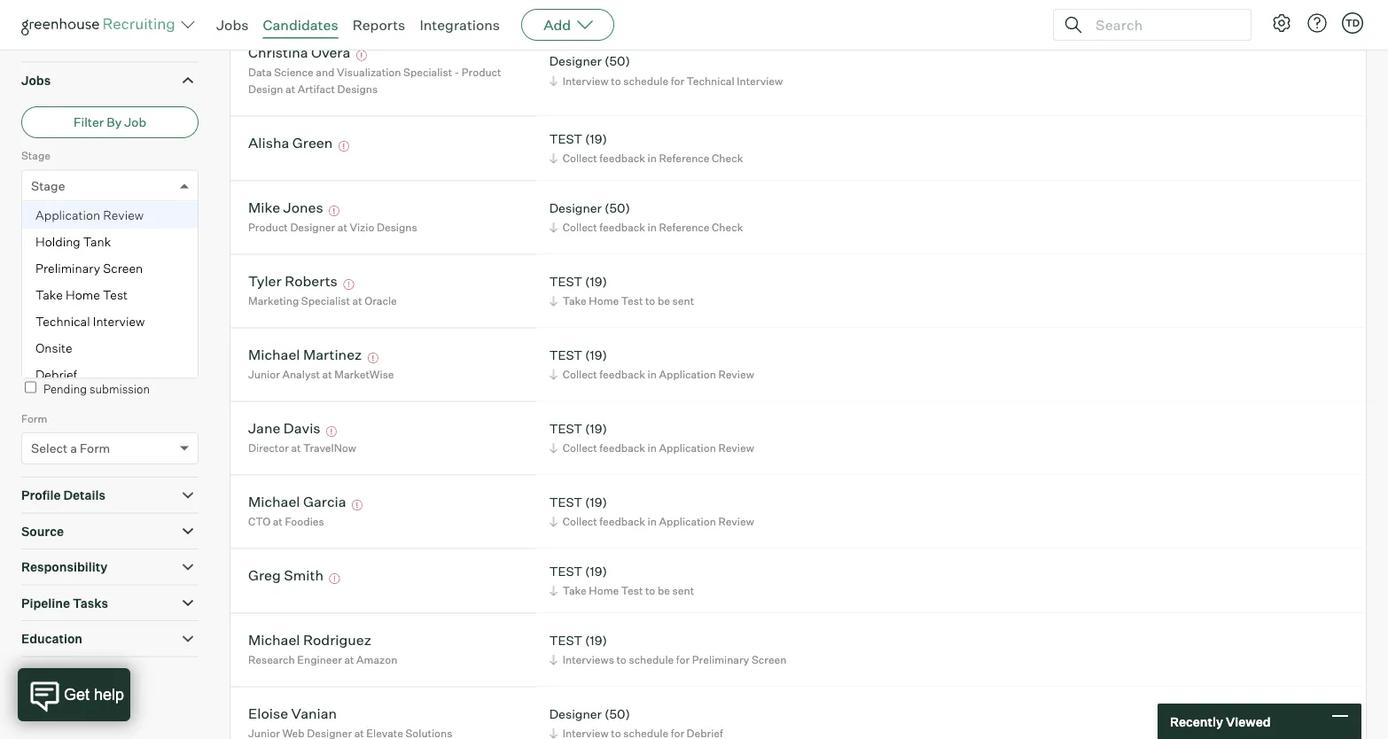 Task type: describe. For each thing, give the bounding box(es) containing it.
(19) inside test (19) collect feedback in reference check
[[585, 131, 607, 146]]

pipeline tasks
[[21, 596, 108, 611]]

travelnow
[[303, 442, 356, 455]]

design
[[248, 83, 283, 96]]

visualization
[[337, 65, 401, 79]]

exclude migrated candidates
[[43, 2, 197, 17]]

in for jane davis
[[648, 442, 657, 455]]

preliminary screen option
[[22, 255, 198, 282]]

1 vertical spatial stage
[[31, 178, 65, 193]]

artifact
[[298, 83, 335, 96]]

1 vertical spatial designs
[[377, 221, 417, 234]]

jobs link
[[216, 16, 249, 34]]

designs inside the "data science and visualization specialist - product design at artifact designs"
[[337, 83, 378, 96]]

vizio
[[350, 221, 375, 234]]

junior
[[248, 368, 280, 381]]

feedback inside test (19) collect feedback in reference check
[[600, 152, 646, 165]]

on
[[99, 33, 113, 48]]

filter
[[74, 115, 104, 130]]

To be sent checkbox
[[25, 351, 36, 362]]

holding tank option
[[22, 229, 198, 255]]

greenhouse recruiting image
[[21, 14, 181, 35]]

home for second take home test to be sent 'link' from the top
[[589, 585, 619, 598]]

junior analyst at marketwise
[[248, 368, 394, 381]]

0 vertical spatial job post submitted
[[21, 283, 120, 296]]

and
[[316, 65, 335, 79]]

tank
[[83, 234, 111, 249]]

1 vertical spatial post
[[56, 312, 82, 327]]

christina overa link
[[248, 43, 351, 64]]

1 vertical spatial job post submitted
[[31, 312, 146, 327]]

reset filters button
[[21, 667, 128, 700]]

reset
[[48, 675, 81, 691]]

roberts
[[285, 272, 338, 290]]

at down tyler roberts has been in take home test for more than 7 days icon
[[353, 295, 362, 308]]

mike jones link
[[248, 199, 323, 219]]

preliminary screen
[[35, 260, 143, 276]]

Search text field
[[1092, 12, 1235, 38]]

1 vertical spatial sent
[[75, 351, 98, 365]]

interview to schedule for technical interview link
[[547, 72, 788, 89]]

at inside michael rodriguez research engineer at amazon
[[344, 654, 354, 667]]

test (19) collect feedback in application review for michael martinez
[[550, 347, 754, 381]]

holding
[[35, 234, 80, 249]]

designer for designer (50) interview to schedule for technical interview
[[550, 53, 602, 69]]

tyler roberts has been in take home test for more than 7 days image
[[341, 279, 357, 290]]

jane
[[248, 420, 281, 437]]

reached milestone element
[[21, 214, 199, 281]]

(50) for overa
[[605, 53, 630, 69]]

td button
[[1339, 9, 1367, 37]]

technical interview option
[[22, 308, 198, 335]]

details
[[63, 488, 105, 503]]

greg
[[248, 567, 281, 585]]

test inside test (19) collect feedback in reference check
[[550, 131, 583, 146]]

michael rodriguez link
[[248, 632, 372, 652]]

holding tank
[[35, 234, 111, 249]]

test inside option
[[103, 287, 128, 303]]

job post submitted element
[[21, 281, 199, 348]]

in inside test (19) collect feedback in reference check
[[648, 152, 657, 165]]

michael martinez
[[248, 346, 362, 364]]

feedback for davis
[[600, 442, 646, 455]]

take home test
[[35, 287, 128, 303]]

mike jones
[[248, 199, 323, 217]]

michael for michael garcia
[[248, 493, 300, 511]]

michael for michael martinez
[[248, 346, 300, 364]]

jones
[[283, 199, 323, 217]]

no
[[115, 33, 130, 48]]

alisha green
[[248, 134, 333, 152]]

0 vertical spatial milestone
[[67, 216, 116, 229]]

christina overa has been in technical interview for more than 14 days image
[[354, 50, 370, 61]]

Prospects on No Jobs checkbox
[[25, 33, 36, 45]]

michael martinez has been in application review for more than 5 days image
[[365, 353, 381, 364]]

test for director at travelnow
[[550, 421, 583, 436]]

1 take home test to be sent link from the top
[[547, 293, 699, 310]]

test for research engineer at amazon
[[550, 633, 583, 648]]

collect feedback in reference check link for (50)
[[547, 219, 748, 236]]

to up test (19) interviews to schedule for preliminary screen
[[646, 585, 656, 598]]

check for (50)
[[712, 221, 743, 234]]

for for (19)
[[676, 654, 690, 667]]

review for michael martinez
[[719, 368, 754, 381]]

test (19) take home test to be sent for second take home test to be sent 'link' from the bottom of the page
[[550, 274, 694, 308]]

filter by job
[[74, 115, 146, 130]]

oracle
[[365, 295, 397, 308]]

reports
[[353, 16, 406, 34]]

by
[[107, 115, 122, 130]]

greg smith link
[[248, 567, 324, 587]]

at right cto
[[273, 515, 283, 529]]

at down martinez
[[322, 368, 332, 381]]

integrations
[[420, 16, 500, 34]]

test for cto at foodies
[[550, 495, 583, 510]]

jane davis link
[[248, 420, 321, 440]]

home for second take home test to be sent 'link' from the bottom of the page
[[589, 295, 619, 308]]

test (19) collect feedback in reference check
[[550, 131, 743, 165]]

pending
[[43, 382, 87, 396]]

feedback for garcia
[[600, 515, 646, 529]]

viewed
[[1226, 714, 1271, 730]]

take home test option
[[22, 282, 198, 308]]

reference for (50)
[[659, 221, 710, 234]]

debrief option
[[22, 362, 198, 388]]

green
[[292, 134, 333, 152]]

tyler
[[248, 272, 282, 290]]

0 vertical spatial sent
[[673, 295, 694, 308]]

application review
[[35, 207, 144, 223]]

responsibility
[[21, 560, 107, 575]]

tyler roberts link
[[248, 272, 338, 293]]

2 vertical spatial job
[[31, 312, 53, 327]]

home inside option
[[66, 287, 100, 303]]

review for michael garcia
[[719, 515, 754, 529]]

integrations link
[[420, 16, 500, 34]]

recently viewed
[[1171, 714, 1271, 730]]

foodies
[[285, 515, 324, 529]]

greg smith
[[248, 567, 324, 585]]

to down designer (50) collect feedback in reference check
[[646, 295, 656, 308]]

application for michael martinez
[[659, 368, 716, 381]]

select a form
[[31, 441, 110, 456]]

application review option
[[22, 202, 198, 229]]

(19) for junior analyst at marketwise
[[585, 347, 607, 363]]

director at travelnow
[[248, 442, 356, 455]]

2 vertical spatial be
[[658, 585, 670, 598]]

to inside designer (50) interview to schedule for technical interview
[[611, 74, 621, 87]]

test (19) collect feedback in application review for jane davis
[[550, 421, 754, 455]]

6 (19) from the top
[[585, 564, 607, 579]]

alisha green has been in reference check for more than 10 days image
[[336, 141, 352, 152]]

2 horizontal spatial jobs
[[216, 16, 249, 34]]

collect feedback in application review link for jane davis
[[547, 440, 759, 457]]

(19) for cto at foodies
[[585, 495, 607, 510]]

feedback for jones
[[600, 221, 646, 234]]

3 (50) from the top
[[605, 706, 630, 722]]

screen inside test (19) interviews to schedule for preliminary screen
[[752, 654, 787, 667]]

profile
[[21, 488, 61, 503]]

to inside test (19) interviews to schedule for preliminary screen
[[617, 654, 627, 667]]

(19) for marketing specialist at oracle
[[585, 274, 607, 289]]

to
[[43, 351, 57, 365]]

product inside the "data science and visualization specialist - product design at artifact designs"
[[462, 65, 501, 79]]

collect for jane davis
[[563, 442, 597, 455]]

marketing specialist at oracle
[[248, 295, 397, 308]]

0 vertical spatial post
[[42, 283, 65, 296]]

tyler roberts
[[248, 272, 338, 290]]

for for (50)
[[671, 74, 685, 87]]

marketwise
[[335, 368, 394, 381]]

technical inside option
[[35, 314, 90, 329]]

education
[[21, 632, 83, 647]]

interviews to schedule for preliminary screen link
[[547, 652, 791, 669]]

exclude
[[43, 2, 86, 17]]

smith
[[284, 567, 324, 585]]

select
[[31, 441, 68, 456]]

product designer at vizio designs
[[248, 221, 417, 234]]

1 horizontal spatial jobs
[[133, 33, 159, 48]]

list box inside stage element
[[22, 202, 198, 388]]

at inside the "data science and visualization specialist - product design at artifact designs"
[[286, 83, 295, 96]]

profile details
[[21, 488, 105, 503]]

td
[[1346, 17, 1360, 29]]

pending submission
[[43, 382, 150, 396]]

michael inside michael rodriguez research engineer at amazon
[[248, 632, 300, 649]]



Task type: vqa. For each thing, say whether or not it's contained in the screenshot.
"first"
no



Task type: locate. For each thing, give the bounding box(es) containing it.
0 vertical spatial for
[[671, 74, 685, 87]]

1 test from the top
[[550, 131, 583, 146]]

1 vertical spatial screen
[[752, 654, 787, 667]]

job inside "button"
[[124, 115, 146, 130]]

0 vertical spatial form
[[21, 412, 47, 425]]

1 collect feedback in application review link from the top
[[547, 366, 759, 383]]

davis
[[284, 420, 321, 437]]

feedback for martinez
[[600, 368, 646, 381]]

review
[[103, 207, 144, 223], [719, 368, 754, 381], [719, 442, 754, 455], [719, 515, 754, 529]]

application
[[35, 207, 100, 223], [659, 368, 716, 381], [659, 442, 716, 455], [659, 515, 716, 529]]

0 vertical spatial stage
[[21, 149, 51, 162]]

engineer
[[297, 654, 342, 667]]

0 horizontal spatial screen
[[103, 260, 143, 276]]

candidates link
[[263, 16, 338, 34]]

post down take home test
[[56, 312, 82, 327]]

1 vertical spatial collect feedback in reference check link
[[547, 219, 748, 236]]

(19) for research engineer at amazon
[[585, 633, 607, 648]]

reached
[[21, 216, 65, 229]]

application inside option
[[35, 207, 100, 223]]

3 (19) from the top
[[585, 347, 607, 363]]

designer (50)
[[550, 706, 630, 722]]

2 (19) from the top
[[585, 274, 607, 289]]

jobs up christina
[[216, 16, 249, 34]]

screen inside option
[[103, 260, 143, 276]]

test inside test (19) interviews to schedule for preliminary screen
[[550, 633, 583, 648]]

0 vertical spatial preliminary
[[35, 260, 100, 276]]

collect for mike jones
[[563, 221, 597, 234]]

1 test (19) take home test to be sent from the top
[[550, 274, 694, 308]]

job post submitted down take home test
[[31, 312, 146, 327]]

1 vertical spatial schedule
[[629, 654, 674, 667]]

3 test from the top
[[550, 347, 583, 363]]

be down designer (50) collect feedback in reference check
[[658, 295, 670, 308]]

vanian
[[291, 705, 337, 723]]

milestone
[[67, 216, 116, 229], [31, 245, 88, 260]]

tasks
[[73, 596, 108, 611]]

0 vertical spatial schedule
[[624, 74, 669, 87]]

2 vertical spatial sent
[[673, 585, 694, 598]]

4 (19) from the top
[[585, 421, 607, 436]]

director
[[248, 442, 289, 455]]

0 vertical spatial michael
[[248, 346, 300, 364]]

specialist down roberts
[[301, 295, 350, 308]]

1 feedback from the top
[[600, 152, 646, 165]]

list box
[[22, 202, 198, 388]]

reference up designer (50) collect feedback in reference check
[[659, 152, 710, 165]]

add button
[[522, 9, 615, 41]]

collect for michael garcia
[[563, 515, 597, 529]]

collect inside designer (50) collect feedback in reference check
[[563, 221, 597, 234]]

test for second take home test to be sent 'link' from the bottom of the page
[[621, 295, 643, 308]]

1 collect from the top
[[563, 152, 597, 165]]

none field inside stage element
[[31, 171, 35, 201]]

2 test (19) take home test to be sent from the top
[[550, 564, 694, 598]]

be up test (19) interviews to schedule for preliminary screen
[[658, 585, 670, 598]]

test for marketing specialist at oracle
[[550, 274, 583, 289]]

0 vertical spatial take home test to be sent link
[[547, 293, 699, 310]]

1 vertical spatial michael
[[248, 493, 300, 511]]

designs down the visualization
[[337, 83, 378, 96]]

greg smith has been in take home test for more than 7 days image
[[327, 574, 343, 585]]

michael garcia has been in application review for more than 5 days image
[[349, 500, 365, 511]]

debrief
[[35, 367, 77, 382]]

3 michael from the top
[[248, 632, 300, 649]]

collect inside test (19) collect feedback in reference check
[[563, 152, 597, 165]]

at down science
[[286, 83, 295, 96]]

designer inside designer (50) collect feedback in reference check
[[550, 200, 602, 216]]

2 collect feedback in application review link from the top
[[547, 440, 759, 457]]

specialist inside the "data science and visualization specialist - product design at artifact designs"
[[404, 65, 452, 79]]

review for jane davis
[[719, 442, 754, 455]]

schedule inside designer (50) interview to schedule for technical interview
[[624, 74, 669, 87]]

1 reference from the top
[[659, 152, 710, 165]]

a
[[70, 441, 77, 456]]

1 horizontal spatial interview
[[563, 74, 609, 87]]

form down the pending submission option
[[21, 412, 47, 425]]

1 horizontal spatial preliminary
[[692, 654, 750, 667]]

application for jane davis
[[659, 442, 716, 455]]

submitted
[[67, 283, 120, 296], [84, 312, 146, 327]]

milestone up tank
[[67, 216, 116, 229]]

7 (19) from the top
[[585, 633, 607, 648]]

eloise vanian
[[248, 705, 337, 723]]

post down preliminary screen
[[42, 283, 65, 296]]

submitted down take home test option
[[84, 312, 146, 327]]

test up test (19) interviews to schedule for preliminary screen
[[621, 585, 643, 598]]

1 horizontal spatial product
[[462, 65, 501, 79]]

1 horizontal spatial screen
[[752, 654, 787, 667]]

5 (19) from the top
[[585, 495, 607, 510]]

reference inside test (19) collect feedback in reference check
[[659, 152, 710, 165]]

check inside designer (50) collect feedback in reference check
[[712, 221, 743, 234]]

0 vertical spatial screen
[[103, 260, 143, 276]]

0 vertical spatial be
[[658, 295, 670, 308]]

to down add popup button
[[611, 74, 621, 87]]

test
[[550, 131, 583, 146], [550, 274, 583, 289], [550, 347, 583, 363], [550, 421, 583, 436], [550, 495, 583, 510], [550, 564, 583, 579], [550, 633, 583, 648]]

1 vertical spatial check
[[712, 221, 743, 234]]

1 vertical spatial job
[[21, 283, 40, 296]]

science
[[274, 65, 314, 79]]

source
[[21, 524, 64, 539]]

mike jones has been in reference check for more than 10 days image
[[326, 206, 342, 217]]

1 (50) from the top
[[605, 53, 630, 69]]

preliminary inside test (19) interviews to schedule for preliminary screen
[[692, 654, 750, 667]]

0 vertical spatial product
[[462, 65, 501, 79]]

5 collect from the top
[[563, 515, 597, 529]]

collect feedback in application review link for michael martinez
[[547, 366, 759, 383]]

6 test from the top
[[550, 564, 583, 579]]

0 vertical spatial reference
[[659, 152, 710, 165]]

christina overa
[[248, 43, 351, 61]]

designer (50) collect feedback in reference check
[[550, 200, 743, 234]]

test (19) interviews to schedule for preliminary screen
[[550, 633, 787, 667]]

0 vertical spatial test (19) collect feedback in application review
[[550, 347, 754, 381]]

recently
[[1171, 714, 1224, 730]]

(19) inside test (19) interviews to schedule for preliminary screen
[[585, 633, 607, 648]]

0 horizontal spatial specialist
[[301, 295, 350, 308]]

collect
[[563, 152, 597, 165], [563, 221, 597, 234], [563, 368, 597, 381], [563, 442, 597, 455], [563, 515, 597, 529]]

cto
[[248, 515, 271, 529]]

at down davis
[[291, 442, 301, 455]]

data
[[248, 65, 272, 79]]

prospects
[[43, 33, 97, 48]]

post
[[42, 283, 65, 296], [56, 312, 82, 327]]

specialist
[[404, 65, 452, 79], [301, 295, 350, 308]]

marketing
[[248, 295, 299, 308]]

to be sent
[[43, 351, 98, 365]]

schedule right interviews on the bottom left of the page
[[629, 654, 674, 667]]

3 in from the top
[[648, 368, 657, 381]]

specialist left -
[[404, 65, 452, 79]]

1 michael from the top
[[248, 346, 300, 364]]

collect for michael martinez
[[563, 368, 597, 381]]

onsite option
[[22, 335, 198, 362]]

2 check from the top
[[712, 221, 743, 234]]

home
[[66, 287, 100, 303], [589, 295, 619, 308], [589, 585, 619, 598]]

4 in from the top
[[648, 442, 657, 455]]

(50) inside designer (50) collect feedback in reference check
[[605, 200, 630, 216]]

1 vertical spatial collect feedback in application review link
[[547, 440, 759, 457]]

reference down test (19) collect feedback in reference check
[[659, 221, 710, 234]]

1 vertical spatial reference
[[659, 221, 710, 234]]

2 michael from the top
[[248, 493, 300, 511]]

test for second take home test to be sent 'link' from the top
[[621, 585, 643, 598]]

overa
[[311, 43, 351, 61]]

review inside option
[[103, 207, 144, 223]]

data science and visualization specialist - product design at artifact designs
[[248, 65, 501, 96]]

2 collect feedback in reference check link from the top
[[547, 219, 748, 236]]

collect feedback in application review link for michael garcia
[[547, 514, 759, 530]]

take
[[35, 287, 63, 303], [563, 295, 587, 308], [563, 585, 587, 598]]

1 vertical spatial (50)
[[605, 200, 630, 216]]

take inside option
[[35, 287, 63, 303]]

1 horizontal spatial specialist
[[404, 65, 452, 79]]

1 vertical spatial specialist
[[301, 295, 350, 308]]

schedule
[[624, 74, 669, 87], [629, 654, 674, 667]]

collect feedback in reference check link up designer (50) collect feedback in reference check
[[547, 150, 748, 167]]

(50) down test (19) collect feedback in reference check
[[605, 200, 630, 216]]

(50) up 'interview to schedule for technical interview' link
[[605, 53, 630, 69]]

1 horizontal spatial technical
[[687, 74, 735, 87]]

1 vertical spatial preliminary
[[692, 654, 750, 667]]

job right by
[[124, 115, 146, 130]]

3 collect feedback in application review link from the top
[[547, 514, 759, 530]]

mike
[[248, 199, 280, 217]]

0 horizontal spatial interview
[[93, 314, 145, 329]]

michael garcia link
[[248, 493, 346, 514]]

2 collect from the top
[[563, 221, 597, 234]]

1 vertical spatial form
[[80, 441, 110, 456]]

michael garcia
[[248, 493, 346, 511]]

5 feedback from the top
[[600, 515, 646, 529]]

martinez
[[303, 346, 362, 364]]

0 vertical spatial collect feedback in reference check link
[[547, 150, 748, 167]]

test (19) take home test to be sent down designer (50) collect feedback in reference check
[[550, 274, 694, 308]]

michael up "junior"
[[248, 346, 300, 364]]

2 reference from the top
[[659, 221, 710, 234]]

0 vertical spatial specialist
[[404, 65, 452, 79]]

2 vertical spatial test (19) collect feedback in application review
[[550, 495, 754, 529]]

0 vertical spatial designs
[[337, 83, 378, 96]]

2 test (19) collect feedback in application review from the top
[[550, 421, 754, 455]]

amazon
[[357, 654, 398, 667]]

1 (19) from the top
[[585, 131, 607, 146]]

None field
[[31, 171, 35, 201]]

cto at foodies
[[248, 515, 324, 529]]

test (19) take home test to be sent for second take home test to be sent 'link' from the top
[[550, 564, 694, 598]]

check for (19)
[[712, 152, 743, 165]]

submission
[[90, 382, 150, 396]]

to right interviews on the bottom left of the page
[[617, 654, 627, 667]]

schedule up test (19) collect feedback in reference check
[[624, 74, 669, 87]]

technical interview
[[35, 314, 145, 329]]

check inside test (19) collect feedback in reference check
[[712, 152, 743, 165]]

for inside designer (50) interview to schedule for technical interview
[[671, 74, 685, 87]]

test down designer (50) collect feedback in reference check
[[621, 295, 643, 308]]

preliminary inside option
[[35, 260, 100, 276]]

0 vertical spatial check
[[712, 152, 743, 165]]

(50) for jones
[[605, 200, 630, 216]]

product right -
[[462, 65, 501, 79]]

interview
[[563, 74, 609, 87], [737, 74, 783, 87], [93, 314, 145, 329]]

2 in from the top
[[648, 221, 657, 234]]

job post submitted down preliminary screen
[[21, 283, 120, 296]]

3 test (19) collect feedback in application review from the top
[[550, 495, 754, 529]]

1 vertical spatial take home test to be sent link
[[547, 583, 699, 600]]

feedback inside designer (50) collect feedback in reference check
[[600, 221, 646, 234]]

2 test from the top
[[550, 274, 583, 289]]

Pending submission checkbox
[[25, 382, 36, 393]]

0 vertical spatial job
[[124, 115, 146, 130]]

0 vertical spatial technical
[[687, 74, 735, 87]]

0 horizontal spatial jobs
[[21, 72, 51, 88]]

pipeline
[[21, 596, 70, 611]]

job down holding
[[21, 283, 40, 296]]

1 in from the top
[[648, 152, 657, 165]]

test down "preliminary screen" option
[[103, 287, 128, 303]]

1 vertical spatial milestone
[[31, 245, 88, 260]]

product down the mike
[[248, 221, 288, 234]]

2 (50) from the top
[[605, 200, 630, 216]]

1 vertical spatial for
[[676, 654, 690, 667]]

reports link
[[353, 16, 406, 34]]

list box containing application review
[[22, 202, 198, 388]]

2 feedback from the top
[[600, 221, 646, 234]]

1 vertical spatial submitted
[[84, 312, 146, 327]]

analyst
[[282, 368, 320, 381]]

at down 'mike jones has been in reference check for more than 10 days' icon
[[338, 221, 347, 234]]

test (19) collect feedback in application review for michael garcia
[[550, 495, 754, 529]]

4 collect from the top
[[563, 442, 597, 455]]

0 vertical spatial (50)
[[605, 53, 630, 69]]

0 vertical spatial test (19) take home test to be sent
[[550, 274, 694, 308]]

1 vertical spatial test (19) take home test to be sent
[[550, 564, 694, 598]]

0 horizontal spatial product
[[248, 221, 288, 234]]

sent
[[673, 295, 694, 308], [75, 351, 98, 365], [673, 585, 694, 598]]

form
[[21, 412, 47, 425], [80, 441, 110, 456]]

0 vertical spatial submitted
[[67, 283, 120, 296]]

designs right the vizio at left top
[[377, 221, 417, 234]]

7 test from the top
[[550, 633, 583, 648]]

form element
[[21, 410, 199, 477]]

4 feedback from the top
[[600, 442, 646, 455]]

technical inside designer (50) interview to schedule for technical interview
[[687, 74, 735, 87]]

test (19) take home test to be sent up test (19) interviews to schedule for preliminary screen
[[550, 564, 694, 598]]

be right to
[[59, 351, 73, 365]]

3 collect from the top
[[563, 368, 597, 381]]

0 vertical spatial collect feedback in application review link
[[547, 366, 759, 383]]

2 vertical spatial (50)
[[605, 706, 630, 722]]

michael inside "link"
[[248, 346, 300, 364]]

form right a
[[80, 441, 110, 456]]

0 horizontal spatial technical
[[35, 314, 90, 329]]

collect feedback in reference check link for (19)
[[547, 150, 748, 167]]

schedule inside test (19) interviews to schedule for preliminary screen
[[629, 654, 674, 667]]

designer for designer (50) collect feedback in reference check
[[550, 200, 602, 216]]

1 test (19) collect feedback in application review from the top
[[550, 347, 754, 381]]

3 feedback from the top
[[600, 368, 646, 381]]

(50)
[[605, 53, 630, 69], [605, 200, 630, 216], [605, 706, 630, 722]]

jobs down prospects on no jobs option
[[21, 72, 51, 88]]

milestone down reached milestone
[[31, 245, 88, 260]]

alisha green link
[[248, 134, 333, 154]]

alisha
[[248, 134, 289, 152]]

job up onsite
[[31, 312, 53, 327]]

research
[[248, 654, 295, 667]]

at down rodriguez
[[344, 654, 354, 667]]

candidates
[[263, 16, 338, 34]]

in for michael garcia
[[648, 515, 657, 529]]

designer for designer (50)
[[550, 706, 602, 722]]

preliminary
[[35, 260, 100, 276], [692, 654, 750, 667]]

1 vertical spatial product
[[248, 221, 288, 234]]

jane davis has been in application review for more than 5 days image
[[324, 427, 340, 437]]

eloise vanian link
[[248, 705, 337, 726]]

test for junior analyst at marketwise
[[550, 347, 583, 363]]

1 vertical spatial be
[[59, 351, 73, 365]]

2 horizontal spatial interview
[[737, 74, 783, 87]]

4 test from the top
[[550, 421, 583, 436]]

stage element
[[21, 147, 199, 388]]

5 in from the top
[[648, 515, 657, 529]]

michael rodriguez research engineer at amazon
[[248, 632, 398, 667]]

1 check from the top
[[712, 152, 743, 165]]

jobs right the no
[[133, 33, 159, 48]]

1 vertical spatial technical
[[35, 314, 90, 329]]

collect feedback in reference check link
[[547, 150, 748, 167], [547, 219, 748, 236]]

schedule for (19)
[[629, 654, 674, 667]]

application for michael garcia
[[659, 515, 716, 529]]

0 horizontal spatial form
[[21, 412, 47, 425]]

migrated
[[88, 2, 136, 17]]

submitted down preliminary screen
[[67, 283, 120, 296]]

schedule for (50)
[[624, 74, 669, 87]]

be
[[658, 295, 670, 308], [59, 351, 73, 365], [658, 585, 670, 598]]

2 take home test to be sent link from the top
[[547, 583, 699, 600]]

5 test from the top
[[550, 495, 583, 510]]

reset filters
[[48, 675, 119, 691]]

prospects on no jobs
[[43, 33, 159, 48]]

for inside test (19) interviews to schedule for preliminary screen
[[676, 654, 690, 667]]

in inside designer (50) collect feedback in reference check
[[648, 221, 657, 234]]

collect feedback in reference check link down test (19) collect feedback in reference check
[[547, 219, 748, 236]]

(19) for director at travelnow
[[585, 421, 607, 436]]

1 horizontal spatial form
[[80, 441, 110, 456]]

(50) inside designer (50) interview to schedule for technical interview
[[605, 53, 630, 69]]

(50) down interviews on the bottom left of the page
[[605, 706, 630, 722]]

1 vertical spatial test (19) collect feedback in application review
[[550, 421, 754, 455]]

interviews
[[563, 654, 614, 667]]

2 vertical spatial collect feedback in application review link
[[547, 514, 759, 530]]

0 horizontal spatial preliminary
[[35, 260, 100, 276]]

1 collect feedback in reference check link from the top
[[547, 150, 748, 167]]

configure image
[[1272, 12, 1293, 34]]

in for michael martinez
[[648, 368, 657, 381]]

rodriguez
[[303, 632, 372, 649]]

2 vertical spatial michael
[[248, 632, 300, 649]]

take home test to be sent link up test (19) interviews to schedule for preliminary screen
[[547, 583, 699, 600]]

designer (50) interview to schedule for technical interview
[[550, 53, 783, 87]]

take home test to be sent link down designer (50) collect feedback in reference check
[[547, 293, 699, 310]]

reference for (19)
[[659, 152, 710, 165]]

michael up research
[[248, 632, 300, 649]]

onsite
[[35, 340, 72, 356]]

designer inside designer (50) interview to schedule for technical interview
[[550, 53, 602, 69]]

interview inside option
[[93, 314, 145, 329]]

in for mike jones
[[648, 221, 657, 234]]

michael up cto at foodies
[[248, 493, 300, 511]]

reference inside designer (50) collect feedback in reference check
[[659, 221, 710, 234]]



